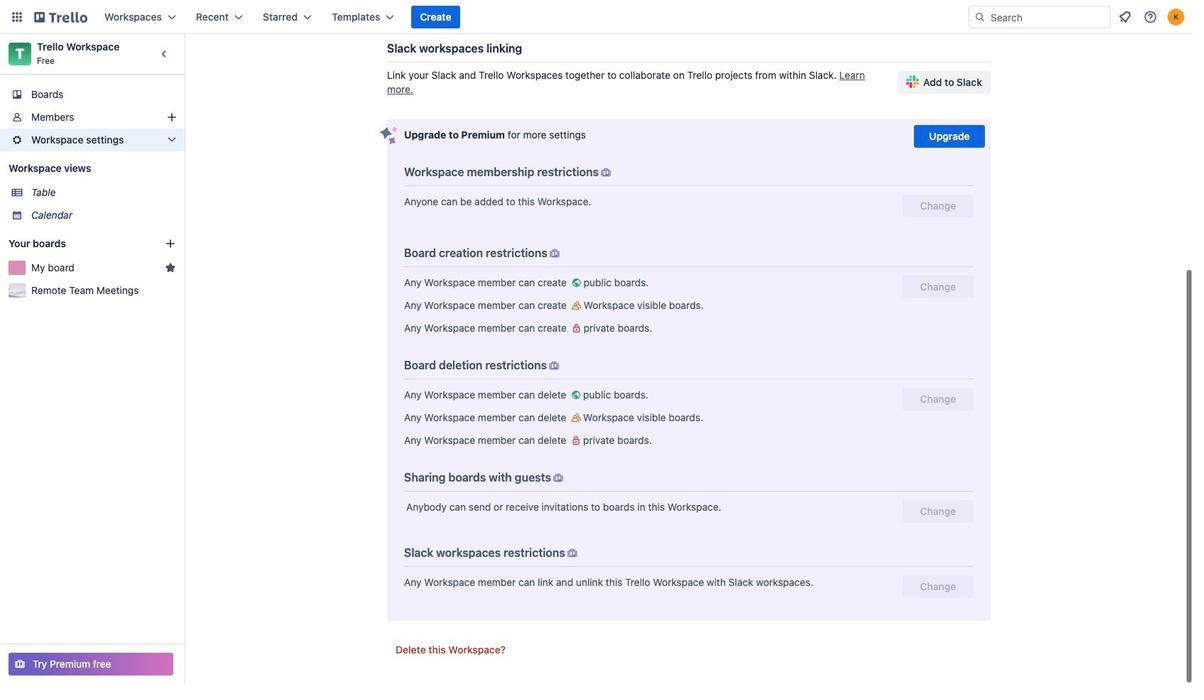Task type: vqa. For each thing, say whether or not it's contained in the screenshot.
Christina Overa (christinaovera) icon
no



Task type: describe. For each thing, give the bounding box(es) containing it.
primary element
[[0, 0, 1194, 34]]

switch to… image
[[10, 10, 24, 24]]

open information menu image
[[1144, 10, 1158, 24]]

search image
[[975, 11, 986, 23]]

Search field
[[986, 6, 1111, 28]]

your boards with 2 items element
[[9, 235, 144, 252]]

add board image
[[165, 238, 176, 249]]

sparkle image
[[380, 126, 398, 145]]

back to home image
[[34, 6, 87, 28]]



Task type: locate. For each thing, give the bounding box(es) containing it.
0 notifications image
[[1117, 9, 1134, 26]]

kendallparks02 (kendallparks02) image
[[1168, 9, 1185, 26]]

0 vertical spatial sm image
[[548, 247, 562, 261]]

sm image
[[548, 247, 562, 261], [570, 298, 584, 313], [569, 433, 583, 448]]

sm image
[[599, 166, 613, 180], [570, 276, 584, 290], [570, 321, 584, 335], [547, 359, 561, 373], [569, 388, 583, 402], [569, 411, 583, 425], [551, 471, 566, 485], [566, 546, 580, 561]]

1 vertical spatial sm image
[[570, 298, 584, 313]]

starred icon image
[[165, 262, 176, 274]]

workspace navigation collapse icon image
[[155, 44, 175, 64]]

2 vertical spatial sm image
[[569, 433, 583, 448]]



